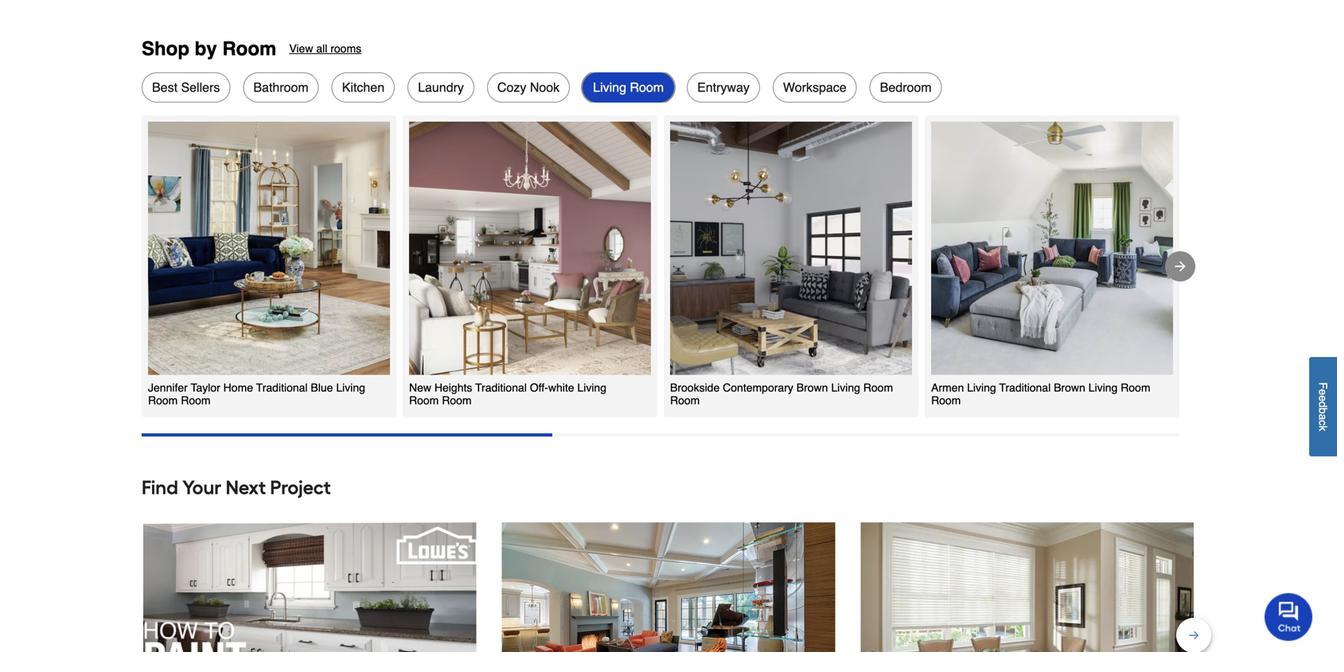 Task type: locate. For each thing, give the bounding box(es) containing it.
laundry
[[418, 80, 464, 95]]

new heights
[[409, 382, 472, 394]]

traditional inside the traditional off-white living room
[[475, 382, 527, 394]]

jennifer taylor home
[[148, 382, 253, 394]]

brown
[[797, 382, 828, 394], [1054, 382, 1086, 394]]

a
[[1317, 414, 1330, 421]]

nook
[[530, 80, 560, 95]]

blue
[[311, 382, 333, 394]]

rooms
[[331, 42, 362, 55]]

view all rooms link
[[289, 38, 362, 60]]

1 horizontal spatial brown
[[1054, 382, 1086, 394]]

e up d
[[1317, 390, 1330, 396]]

heights
[[435, 382, 472, 394]]

d
[[1317, 402, 1330, 408]]

3 traditional from the left
[[1000, 382, 1051, 394]]

e up b
[[1317, 396, 1330, 402]]

2 brown from the left
[[1054, 382, 1086, 394]]

chat invite button image
[[1265, 593, 1314, 642]]

2 traditional from the left
[[475, 382, 527, 394]]

brown inside brookside contemporary brown living room room
[[797, 382, 828, 394]]

by
[[195, 38, 217, 60]]

traditional inside armen living traditional brown living room room
[[1000, 382, 1051, 394]]

view
[[289, 42, 313, 55]]

1 traditional from the left
[[256, 382, 308, 394]]

arrow right image
[[1173, 259, 1189, 275]]

best
[[152, 80, 178, 95]]

armen
[[931, 382, 964, 394]]

project
[[270, 476, 331, 500]]

off-
[[530, 382, 548, 394]]

traditional inside traditional blue living room
[[256, 382, 308, 394]]

e
[[1317, 390, 1330, 396], [1317, 396, 1330, 402]]

1 brown from the left
[[797, 382, 828, 394]]

traditional
[[256, 382, 308, 394], [475, 382, 527, 394], [1000, 382, 1051, 394]]

0 horizontal spatial brown
[[797, 382, 828, 394]]

find your next project
[[142, 476, 331, 500]]

best sellers
[[152, 80, 220, 95]]

room
[[222, 38, 277, 60], [630, 80, 664, 95], [864, 382, 893, 394], [1121, 382, 1151, 394], [148, 394, 178, 407], [178, 394, 211, 407], [409, 394, 439, 407], [439, 394, 472, 407], [670, 394, 700, 407], [931, 394, 961, 407]]

entryway
[[698, 80, 750, 95]]

living
[[593, 80, 627, 95], [336, 382, 365, 394], [578, 382, 607, 394], [831, 382, 861, 394], [967, 382, 997, 394], [1089, 382, 1118, 394]]

b
[[1317, 408, 1330, 414]]

2 horizontal spatial traditional
[[1000, 382, 1051, 394]]

find your next project heading
[[142, 472, 1196, 504]]

view all rooms
[[289, 42, 362, 55]]

living inside traditional blue living room
[[336, 382, 365, 394]]

armen living traditional brown living room room
[[931, 382, 1151, 407]]

traditional for jennifer taylor home
[[256, 382, 308, 394]]

f e e d b a c k
[[1317, 383, 1330, 432]]

traditional left blue
[[256, 382, 308, 394]]

scrollbar
[[142, 434, 553, 437]]

c
[[1317, 421, 1330, 426]]

0 horizontal spatial traditional
[[256, 382, 308, 394]]

1 horizontal spatial traditional
[[475, 382, 527, 394]]

room inside the traditional off-white living room
[[409, 394, 439, 407]]

traditional left off- on the left bottom of the page
[[475, 382, 527, 394]]

1 e from the top
[[1317, 390, 1330, 396]]

cozy nook
[[498, 80, 560, 95]]

traditional right 'armen'
[[1000, 382, 1051, 394]]



Task type: vqa. For each thing, say whether or not it's contained in the screenshot.
Room inside TRADITIONAL BLUE LIVING ROOM
yes



Task type: describe. For each thing, give the bounding box(es) containing it.
your
[[182, 476, 222, 500]]

kitchen
[[342, 80, 385, 95]]

workspace
[[783, 80, 847, 95]]

living inside the traditional off-white living room
[[578, 382, 607, 394]]

room inside traditional blue living room
[[148, 394, 178, 407]]

2 e from the top
[[1317, 396, 1330, 402]]

bathroom
[[253, 80, 309, 95]]

new
[[409, 382, 432, 394]]

traditional for new heights
[[475, 382, 527, 394]]

white
[[548, 382, 574, 394]]

f e e d b a c k button
[[1310, 357, 1338, 457]]

cozy
[[498, 80, 527, 95]]

all
[[316, 42, 327, 55]]

shop
[[142, 38, 189, 60]]

brookside
[[670, 382, 720, 394]]

jennifer
[[148, 382, 188, 394]]

taylor
[[191, 382, 220, 394]]

home
[[223, 382, 253, 394]]

find
[[142, 476, 178, 500]]

traditional off-white living room
[[409, 382, 607, 407]]

brown inside armen living traditional brown living room room
[[1054, 382, 1086, 394]]

contemporary
[[723, 382, 794, 394]]

f
[[1317, 383, 1330, 390]]

bedroom
[[880, 80, 932, 95]]

living room
[[593, 80, 664, 95]]

sellers
[[181, 80, 220, 95]]

traditional blue living room
[[148, 382, 365, 407]]

living inside brookside contemporary brown living room room
[[831, 382, 861, 394]]

brookside contemporary brown living room room
[[670, 382, 893, 407]]

shop by room
[[142, 38, 277, 60]]

next
[[226, 476, 266, 500]]

k
[[1317, 426, 1330, 432]]



